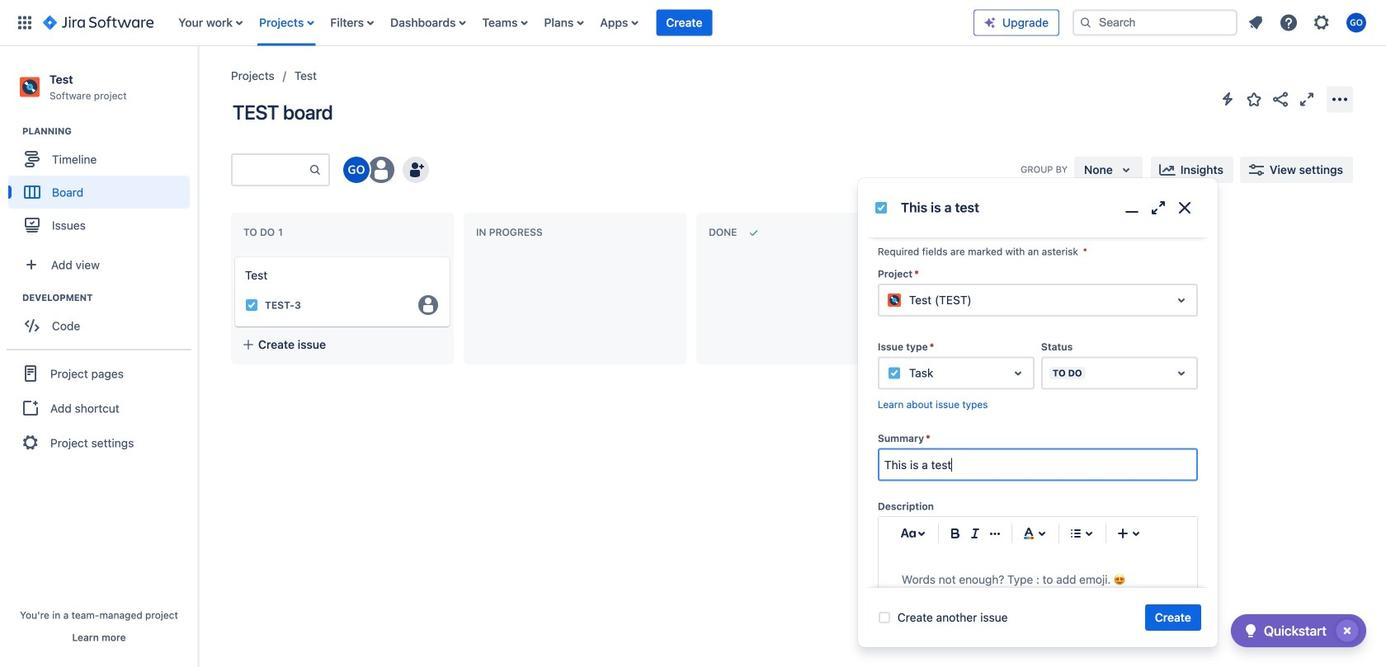 Task type: locate. For each thing, give the bounding box(es) containing it.
create issue image
[[224, 246, 243, 266]]

heading
[[22, 125, 197, 138], [22, 291, 197, 305]]

group
[[8, 125, 197, 247], [8, 291, 197, 348], [7, 349, 191, 466]]

discard changes and close image
[[1175, 198, 1195, 218]]

create column image
[[932, 216, 952, 236]]

1 vertical spatial group
[[8, 291, 197, 348]]

0 vertical spatial group
[[8, 125, 197, 247]]

1 vertical spatial open image
[[1172, 364, 1191, 383]]

2 vertical spatial group
[[7, 349, 191, 466]]

0 vertical spatial heading
[[22, 125, 197, 138]]

your profile and settings image
[[1347, 13, 1366, 33]]

None text field
[[879, 450, 1196, 480]]

primary element
[[10, 0, 974, 46]]

0 vertical spatial open image
[[1172, 291, 1191, 310]]

open image
[[1172, 291, 1191, 310], [1172, 364, 1191, 383]]

list
[[170, 0, 974, 46], [1241, 8, 1376, 38]]

1 vertical spatial heading
[[22, 291, 197, 305]]

star test board image
[[1244, 90, 1264, 109]]

group for "planning" icon
[[8, 125, 197, 247]]

2 open image from the top
[[1172, 364, 1191, 383]]

open image
[[1008, 364, 1028, 383]]

1 heading from the top
[[22, 125, 197, 138]]

group for development icon
[[8, 291, 197, 348]]

automations menu button icon image
[[1218, 89, 1238, 109]]

sidebar element
[[0, 46, 198, 668]]

minimize image
[[1122, 198, 1142, 218]]

list item
[[656, 0, 712, 46]]

italic ⌘i image
[[965, 524, 985, 544]]

heading for development icon
[[22, 291, 197, 305]]

more image
[[1330, 90, 1350, 109]]

to do element
[[243, 227, 286, 238]]

text styles image
[[898, 524, 918, 544]]

planning image
[[2, 121, 22, 141]]

1 horizontal spatial list
[[1241, 8, 1376, 38]]

check image
[[1241, 621, 1261, 641]]

2 heading from the top
[[22, 291, 197, 305]]

development image
[[2, 288, 22, 308]]

banner
[[0, 0, 1386, 46]]

None search field
[[1073, 9, 1238, 36]]

lists image
[[1066, 524, 1086, 544]]

task image
[[245, 299, 258, 312]]

sidebar navigation image
[[180, 66, 216, 99]]

jira software image
[[43, 13, 154, 33], [43, 13, 154, 33]]



Task type: describe. For each thing, give the bounding box(es) containing it.
help image
[[1279, 13, 1299, 33]]

add people image
[[406, 160, 426, 180]]

search image
[[1079, 16, 1092, 29]]

enter full screen image
[[1297, 90, 1317, 109]]

1 open image from the top
[[1172, 291, 1191, 310]]

Description - Main content area, start typing to enter text. text field
[[902, 570, 1174, 590]]

more formatting image
[[985, 524, 1005, 544]]

go full screen image
[[1148, 198, 1168, 218]]

0 horizontal spatial list
[[170, 0, 974, 46]]

settings image
[[1312, 13, 1332, 33]]

notifications image
[[1246, 13, 1266, 33]]

this is a test image
[[875, 201, 888, 215]]

dismiss quickstart image
[[1334, 618, 1361, 644]]

Search this board text field
[[233, 155, 309, 185]]

heading for "planning" icon
[[22, 125, 197, 138]]

appswitcher icon image
[[15, 13, 35, 33]]

bold ⌘b image
[[945, 524, 965, 544]]

view settings image
[[1247, 160, 1267, 180]]

Search field
[[1073, 9, 1238, 36]]



Task type: vqa. For each thing, say whether or not it's contained in the screenshot.
Enter full screen image
yes



